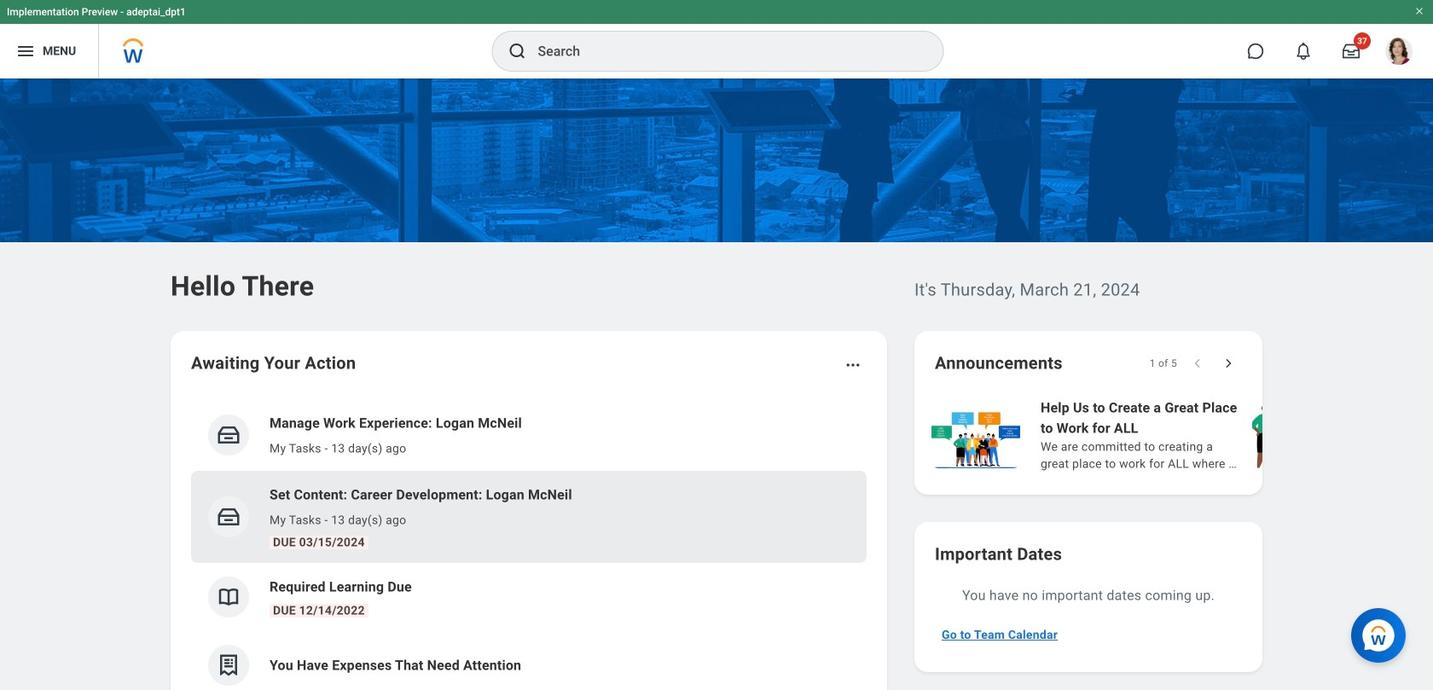 Task type: locate. For each thing, give the bounding box(es) containing it.
notifications large image
[[1295, 43, 1312, 60]]

dashboard expenses image
[[216, 653, 241, 678]]

1 horizontal spatial list
[[928, 396, 1433, 474]]

status
[[1150, 357, 1177, 370]]

main content
[[0, 78, 1433, 690]]

chevron right small image
[[1220, 355, 1237, 372]]

book open image
[[216, 584, 241, 610]]

list
[[928, 396, 1433, 474], [191, 399, 867, 690]]

inbox image
[[216, 504, 241, 530]]

profile logan mcneil image
[[1385, 38, 1413, 68]]

banner
[[0, 0, 1433, 78]]

search image
[[507, 41, 528, 61]]

list item
[[191, 471, 867, 563]]



Task type: vqa. For each thing, say whether or not it's contained in the screenshot.
the justify Image
yes



Task type: describe. For each thing, give the bounding box(es) containing it.
close environment banner image
[[1414, 6, 1425, 16]]

justify image
[[15, 41, 36, 61]]

0 horizontal spatial list
[[191, 399, 867, 690]]

chevron left small image
[[1189, 355, 1206, 372]]

inbox image
[[216, 422, 241, 448]]

Search Workday  search field
[[538, 32, 908, 70]]

inbox large image
[[1343, 43, 1360, 60]]



